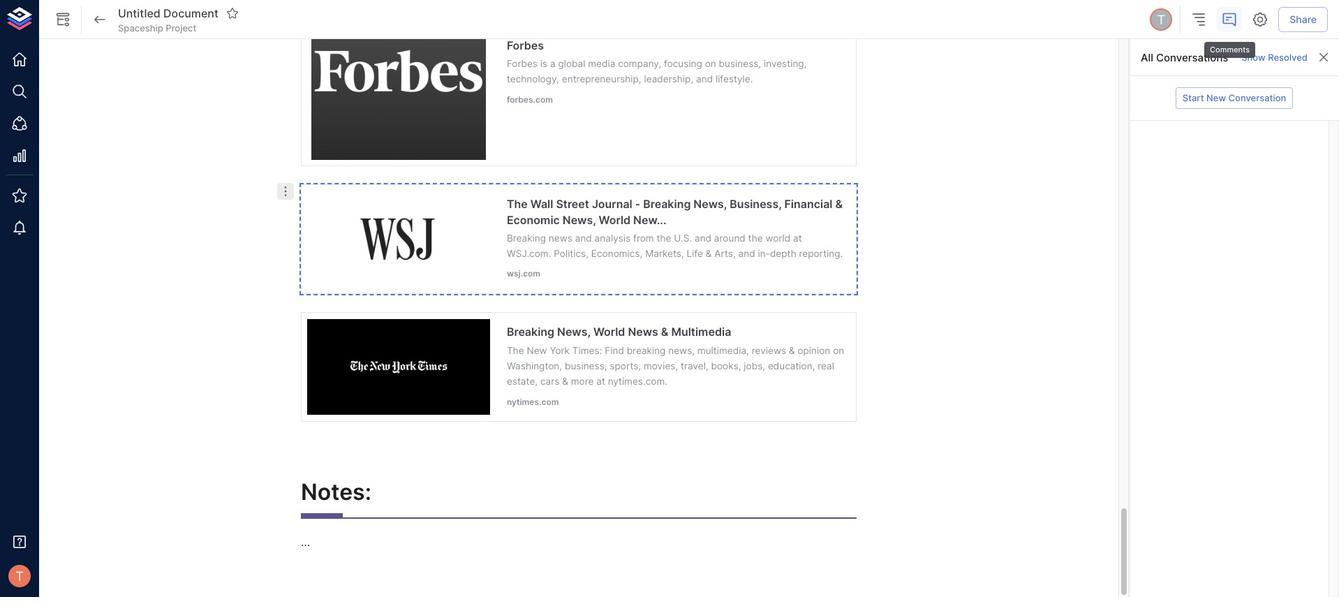 Task type: vqa. For each thing, say whether or not it's contained in the screenshot.
the leftmost 20
no



Task type: locate. For each thing, give the bounding box(es) containing it.
new inside breaking news, world news & multimedia the new york times: find breaking news, multimedia, reviews & opinion on washington, business, sports, movies, travel, books, jobs, education, real estate, cars & more at nytimes.com.
[[527, 345, 547, 356]]

1 the from the top
[[507, 197, 528, 211]]

world inside the wall street journal - breaking news, business, financial & economic news, world new... breaking news and analysis from the u.s. and around the world at wsj.com. politics, economics, markets, life & arts, and in-depth reporting.
[[599, 213, 631, 227]]

the
[[507, 197, 528, 211], [507, 345, 524, 356]]

cars
[[541, 376, 560, 387]]

& right the news
[[661, 325, 669, 339]]

is
[[540, 58, 548, 69]]

the up markets,
[[657, 232, 672, 244]]

news, up the around
[[694, 197, 727, 211]]

0 horizontal spatial t
[[15, 568, 24, 584]]

news,
[[694, 197, 727, 211], [563, 213, 596, 227], [557, 325, 591, 339]]

news, up times:
[[557, 325, 591, 339]]

breaking news, world news & multimedia the new york times: find breaking news, multimedia, reviews & opinion on washington, business, sports, movies, travel, books, jobs, education, real estate, cars & more at nytimes.com.
[[507, 325, 844, 387]]

document
[[163, 6, 219, 20]]

1 vertical spatial forbes
[[507, 58, 538, 69]]

&
[[836, 197, 843, 211], [706, 248, 712, 259], [661, 325, 669, 339], [789, 345, 795, 356], [562, 376, 568, 387]]

life
[[687, 248, 703, 259]]

1 vertical spatial on
[[833, 345, 844, 356]]

1 horizontal spatial t button
[[1148, 6, 1175, 33]]

1 vertical spatial at
[[597, 376, 605, 387]]

breaking up new...
[[643, 197, 691, 211]]

news
[[549, 232, 573, 244]]

on right the focusing
[[705, 58, 716, 69]]

0 vertical spatial at
[[793, 232, 802, 244]]

conversation
[[1229, 92, 1287, 103]]

0 vertical spatial business,
[[719, 58, 761, 69]]

and
[[696, 74, 713, 85], [575, 232, 592, 244], [695, 232, 712, 244], [739, 248, 755, 259]]

2 the from the left
[[748, 232, 763, 244]]

times:
[[573, 345, 602, 356]]

1 horizontal spatial business,
[[719, 58, 761, 69]]

spaceship
[[118, 22, 163, 33]]

on up real
[[833, 345, 844, 356]]

0 vertical spatial on
[[705, 58, 716, 69]]

conversations
[[1156, 51, 1229, 64]]

news, inside breaking news, world news & multimedia the new york times: find breaking news, multimedia, reviews & opinion on washington, business, sports, movies, travel, books, jobs, education, real estate, cars & more at nytimes.com.
[[557, 325, 591, 339]]

breaking inside breaking news, world news & multimedia the new york times: find breaking news, multimedia, reviews & opinion on washington, business, sports, movies, travel, books, jobs, education, real estate, cars & more at nytimes.com.
[[507, 325, 555, 339]]

the
[[657, 232, 672, 244], [748, 232, 763, 244]]

world inside breaking news, world news & multimedia the new york times: find breaking news, multimedia, reviews & opinion on washington, business, sports, movies, travel, books, jobs, education, real estate, cars & more at nytimes.com.
[[594, 325, 625, 339]]

resolved
[[1268, 51, 1308, 63]]

the up washington,
[[507, 345, 524, 356]]

1 vertical spatial t
[[15, 568, 24, 584]]

journal
[[592, 197, 633, 211]]

breaking
[[627, 345, 666, 356]]

more
[[571, 376, 594, 387]]

economics,
[[591, 248, 643, 259]]

1 the from the left
[[657, 232, 672, 244]]

at inside breaking news, world news & multimedia the new york times: find breaking news, multimedia, reviews & opinion on washington, business, sports, movies, travel, books, jobs, education, real estate, cars & more at nytimes.com.
[[597, 376, 605, 387]]

world
[[599, 213, 631, 227], [594, 325, 625, 339]]

1 vertical spatial news,
[[563, 213, 596, 227]]

spaceship project
[[118, 22, 196, 33]]

breaking
[[643, 197, 691, 211], [507, 232, 546, 244], [507, 325, 555, 339]]

at
[[793, 232, 802, 244], [597, 376, 605, 387]]

1 vertical spatial business,
[[565, 360, 607, 372]]

opinion
[[798, 345, 831, 356]]

business, inside forbes forbes is a global media company, focusing on business, investing, technology, entrepreneurship, leadership, and lifestyle.
[[719, 58, 761, 69]]

& right life
[[706, 248, 712, 259]]

world up 'find'
[[594, 325, 625, 339]]

news, down "street"
[[563, 213, 596, 227]]

economic
[[507, 213, 560, 227]]

at inside the wall street journal - breaking news, business, financial & economic news, world new... breaking news and analysis from the u.s. and around the world at wsj.com. politics, economics, markets, life & arts, and in-depth reporting.
[[793, 232, 802, 244]]

0 vertical spatial new
[[1207, 92, 1226, 103]]

news
[[628, 325, 658, 339]]

forbes
[[507, 38, 544, 52], [507, 58, 538, 69]]

multimedia
[[671, 325, 731, 339]]

0 horizontal spatial t button
[[4, 561, 35, 592]]

…
[[301, 535, 310, 549]]

business, up the lifestyle.
[[719, 58, 761, 69]]

real
[[818, 360, 835, 372]]

table of contents image
[[1191, 11, 1208, 28]]

2 vertical spatial news,
[[557, 325, 591, 339]]

& up 'education,'
[[789, 345, 795, 356]]

business, down times:
[[565, 360, 607, 372]]

1 forbes from the top
[[507, 38, 544, 52]]

on
[[705, 58, 716, 69], [833, 345, 844, 356]]

0 vertical spatial world
[[599, 213, 631, 227]]

markets,
[[645, 248, 684, 259]]

0 vertical spatial forbes
[[507, 38, 544, 52]]

at right world at the top of page
[[793, 232, 802, 244]]

breaking up wsj.com.
[[507, 232, 546, 244]]

analysis
[[595, 232, 631, 244]]

business, inside breaking news, world news & multimedia the new york times: find breaking news, multimedia, reviews & opinion on washington, business, sports, movies, travel, books, jobs, education, real estate, cars & more at nytimes.com.
[[565, 360, 607, 372]]

new up washington,
[[527, 345, 547, 356]]

media
[[588, 58, 615, 69]]

forbes up technology,
[[507, 58, 538, 69]]

global
[[558, 58, 586, 69]]

t
[[1157, 12, 1166, 27], [15, 568, 24, 584]]

1 horizontal spatial the
[[748, 232, 763, 244]]

go back image
[[91, 11, 108, 28]]

company,
[[618, 58, 662, 69]]

the up economic
[[507, 197, 528, 211]]

comments image
[[1222, 11, 1238, 28]]

depth
[[770, 248, 797, 259]]

1 vertical spatial world
[[594, 325, 625, 339]]

and down the focusing
[[696, 74, 713, 85]]

0 vertical spatial the
[[507, 197, 528, 211]]

2 vertical spatial breaking
[[507, 325, 555, 339]]

jobs,
[[744, 360, 765, 372]]

0 horizontal spatial the
[[657, 232, 672, 244]]

0 horizontal spatial new
[[527, 345, 547, 356]]

0 horizontal spatial on
[[705, 58, 716, 69]]

the inside the wall street journal - breaking news, business, financial & economic news, world new... breaking news and analysis from the u.s. and around the world at wsj.com. politics, economics, markets, life & arts, and in-depth reporting.
[[507, 197, 528, 211]]

breaking up washington,
[[507, 325, 555, 339]]

2 the from the top
[[507, 345, 524, 356]]

1 horizontal spatial t
[[1157, 12, 1166, 27]]

1 horizontal spatial on
[[833, 345, 844, 356]]

the up the in-
[[748, 232, 763, 244]]

1 vertical spatial breaking
[[507, 232, 546, 244]]

and left the in-
[[739, 248, 755, 259]]

1 vertical spatial t button
[[4, 561, 35, 592]]

t button
[[1148, 6, 1175, 33], [4, 561, 35, 592]]

start new conversation
[[1183, 92, 1287, 103]]

wall
[[531, 197, 553, 211]]

show resolved
[[1242, 51, 1308, 63]]

business,
[[719, 58, 761, 69], [565, 360, 607, 372]]

1 vertical spatial new
[[527, 345, 547, 356]]

washington,
[[507, 360, 562, 372]]

1 vertical spatial the
[[507, 345, 524, 356]]

leadership,
[[644, 74, 694, 85]]

1 horizontal spatial new
[[1207, 92, 1226, 103]]

forbes.com
[[507, 94, 553, 104]]

on inside forbes forbes is a global media company, focusing on business, investing, technology, entrepreneurship, leadership, and lifestyle.
[[705, 58, 716, 69]]

new right start
[[1207, 92, 1226, 103]]

0 horizontal spatial at
[[597, 376, 605, 387]]

0 vertical spatial t button
[[1148, 6, 1175, 33]]

forbes up is
[[507, 38, 544, 52]]

new
[[1207, 92, 1226, 103], [527, 345, 547, 356]]

0 horizontal spatial business,
[[565, 360, 607, 372]]

at right more
[[597, 376, 605, 387]]

all
[[1141, 51, 1154, 64]]

1 horizontal spatial at
[[793, 232, 802, 244]]

business,
[[730, 197, 782, 211]]

world down journal
[[599, 213, 631, 227]]

world
[[766, 232, 791, 244]]



Task type: describe. For each thing, give the bounding box(es) containing it.
new inside button
[[1207, 92, 1226, 103]]

on inside breaking news, world news & multimedia the new york times: find breaking news, multimedia, reviews & opinion on washington, business, sports, movies, travel, books, jobs, education, real estate, cars & more at nytimes.com.
[[833, 345, 844, 356]]

arts,
[[715, 248, 736, 259]]

financial
[[785, 197, 833, 211]]

0 vertical spatial breaking
[[643, 197, 691, 211]]

around
[[714, 232, 746, 244]]

find
[[605, 345, 624, 356]]

travel,
[[681, 360, 709, 372]]

& right cars
[[562, 376, 568, 387]]

and inside forbes forbes is a global media company, focusing on business, investing, technology, entrepreneurship, leadership, and lifestyle.
[[696, 74, 713, 85]]

nytimes.com
[[507, 396, 559, 407]]

and up life
[[695, 232, 712, 244]]

forbes forbes is a global media company, focusing on business, investing, technology, entrepreneurship, leadership, and lifestyle.
[[507, 38, 807, 85]]

multimedia,
[[698, 345, 749, 356]]

& right financial
[[836, 197, 843, 211]]

politics,
[[554, 248, 589, 259]]

wsj.com
[[507, 269, 541, 279]]

comments tooltip
[[1203, 32, 1257, 60]]

favorite image
[[226, 7, 239, 19]]

comments
[[1210, 45, 1250, 54]]

york
[[550, 345, 570, 356]]

reviews
[[752, 345, 786, 356]]

education,
[[768, 360, 815, 372]]

street
[[556, 197, 589, 211]]

wsj.com.
[[507, 248, 551, 259]]

untitled
[[118, 6, 161, 20]]

spaceship project link
[[118, 22, 196, 34]]

show wiki image
[[54, 11, 71, 28]]

all conversations
[[1141, 51, 1229, 64]]

a
[[550, 58, 556, 69]]

new...
[[633, 213, 667, 227]]

the wall street journal - breaking news, business, financial & economic news, world new... breaking news and analysis from the u.s. and around the world at wsj.com. politics, economics, markets, life & arts, and in-depth reporting.
[[507, 197, 843, 259]]

estate,
[[507, 376, 538, 387]]

untitled document
[[118, 6, 219, 20]]

and up politics, at top
[[575, 232, 592, 244]]

start
[[1183, 92, 1204, 103]]

entrepreneurship,
[[562, 74, 642, 85]]

show
[[1242, 51, 1266, 63]]

from
[[633, 232, 654, 244]]

settings image
[[1252, 11, 1269, 28]]

news,
[[668, 345, 695, 356]]

nytimes.com.
[[608, 376, 668, 387]]

lifestyle.
[[716, 74, 753, 85]]

share
[[1290, 13, 1317, 25]]

books,
[[711, 360, 741, 372]]

in-
[[758, 248, 770, 259]]

u.s.
[[674, 232, 692, 244]]

reporting.
[[799, 248, 843, 259]]

project
[[166, 22, 196, 33]]

sports,
[[610, 360, 641, 372]]

investing,
[[764, 58, 807, 69]]

share button
[[1279, 7, 1328, 32]]

technology,
[[507, 74, 559, 85]]

notes:
[[301, 479, 372, 506]]

movies,
[[644, 360, 678, 372]]

start new conversation button
[[1176, 87, 1294, 109]]

the inside breaking news, world news & multimedia the new york times: find breaking news, multimedia, reviews & opinion on washington, business, sports, movies, travel, books, jobs, education, real estate, cars & more at nytimes.com.
[[507, 345, 524, 356]]

0 vertical spatial news,
[[694, 197, 727, 211]]

2 forbes from the top
[[507, 58, 538, 69]]

0 vertical spatial t
[[1157, 12, 1166, 27]]

focusing
[[664, 58, 702, 69]]

-
[[635, 197, 641, 211]]



